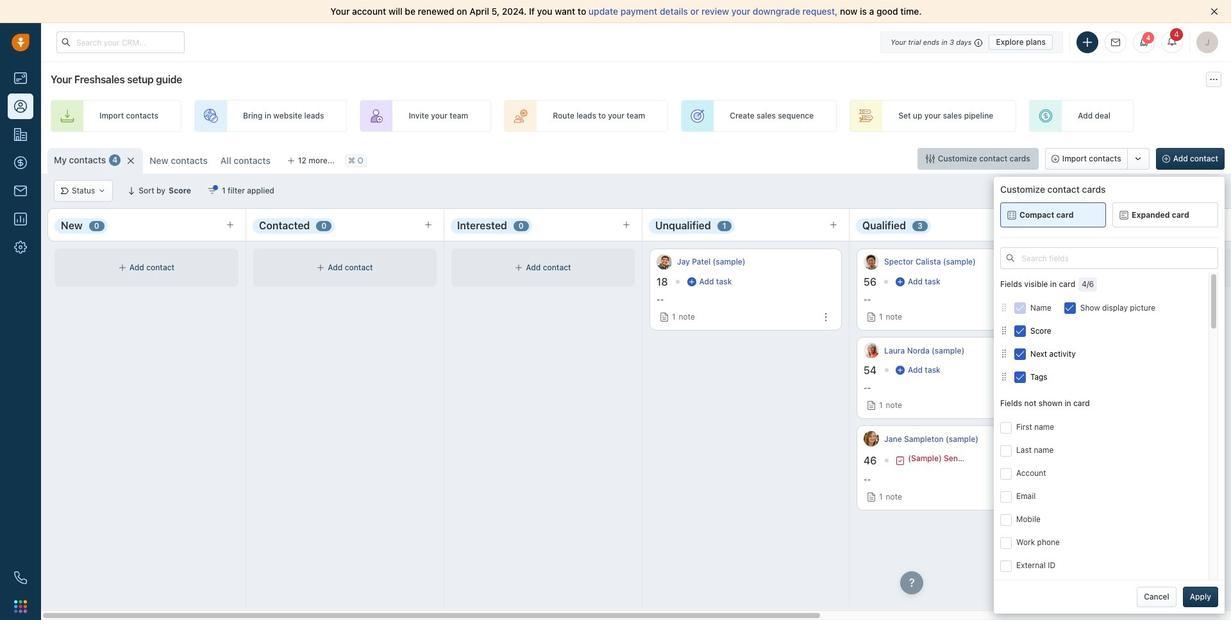 Task type: locate. For each thing, give the bounding box(es) containing it.
0 vertical spatial j image
[[657, 255, 672, 270]]

phone image
[[14, 572, 27, 585]]

j image
[[657, 255, 672, 270], [864, 432, 879, 447]]

phone element
[[8, 566, 33, 591]]

container_wx8msf4aqz5i3rn1 image
[[208, 187, 217, 196], [98, 187, 106, 195], [1120, 211, 1129, 220], [1007, 255, 1014, 262], [119, 264, 126, 272], [317, 264, 325, 272], [515, 264, 523, 272], [1128, 264, 1135, 272], [1000, 304, 1008, 312], [1000, 327, 1008, 335], [896, 366, 905, 375], [1000, 373, 1008, 381], [896, 456, 905, 465]]

l image
[[864, 343, 879, 359]]

Search fields field
[[1000, 248, 1218, 270]]

close image
[[1211, 8, 1218, 15]]

Search your CRM... text field
[[56, 31, 185, 53]]

1 horizontal spatial j image
[[864, 432, 879, 447]]

1 vertical spatial j image
[[864, 432, 879, 447]]

0 horizontal spatial j image
[[657, 255, 672, 270]]

group
[[1045, 148, 1150, 170]]

container_wx8msf4aqz5i3rn1 image
[[926, 155, 935, 164], [61, 187, 69, 195], [1007, 211, 1016, 220], [687, 278, 696, 287], [896, 278, 905, 287], [1000, 350, 1008, 358]]



Task type: describe. For each thing, give the bounding box(es) containing it.
s image
[[864, 255, 879, 270]]

freshworks switcher image
[[14, 601, 27, 614]]

send email image
[[1111, 38, 1120, 47]]



